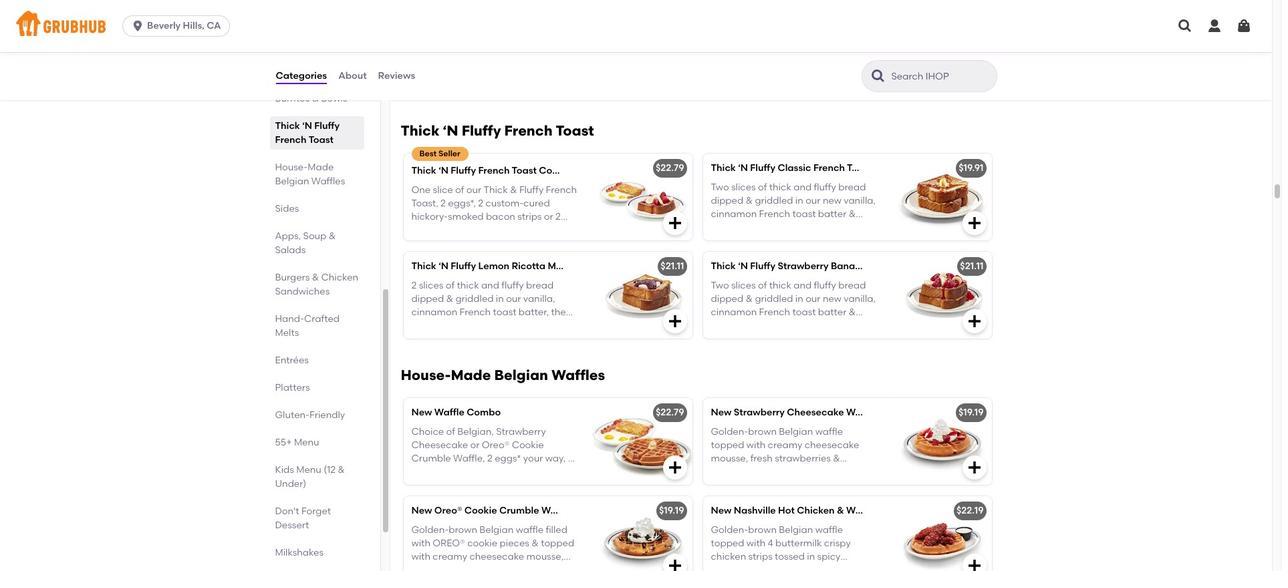 Task type: vqa. For each thing, say whether or not it's contained in the screenshot.
shake inside a delicious sweet yogurt shake with rose water.
no



Task type: locate. For each thing, give the bounding box(es) containing it.
1 horizontal spatial sausage
[[504, 467, 542, 478]]

svg image inside beverly hills, ca 'button'
[[131, 19, 144, 33]]

0 horizontal spatial cookie
[[465, 506, 497, 517]]

in down thick 'n fluffy strawberry banana french toast in the top right of the page
[[796, 293, 804, 305]]

0 vertical spatial dipped
[[711, 195, 744, 207]]

sugar.
[[711, 236, 739, 247]]

topped
[[711, 222, 744, 234], [711, 321, 744, 332], [711, 440, 744, 451], [541, 538, 574, 549], [711, 538, 744, 549]]

1 horizontal spatial combo
[[539, 165, 573, 177]]

cookie
[[467, 538, 498, 549], [472, 565, 502, 572]]

toast
[[556, 123, 594, 139], [309, 134, 334, 146], [847, 163, 872, 174], [512, 165, 537, 177], [638, 261, 662, 272], [903, 261, 928, 272]]

golden- up chicken
[[711, 525, 748, 536]]

bread inside two slices of thick and fluffy bread dipped & griddled in our new vanilla, cinnamon french toast batter & topped with strawberries & bananas.
[[839, 280, 866, 291]]

cheesecake
[[805, 440, 859, 451], [470, 552, 524, 563]]

cinnamon inside two slices of thick and fluffy bread dipped & griddled in our new vanilla, cinnamon french toast batter & topped with strawberries & bananas.
[[711, 307, 757, 318]]

2 $22.79 from the top
[[656, 407, 684, 419]]

strawberry up two slices of thick and fluffy bread dipped & griddled in our new vanilla, cinnamon french toast batter & topped with strawberries & bananas.
[[778, 261, 829, 272]]

with inside golden-brown belgian waffle topped with 4 buttermilk crispy chicken strips tossed in spicy nashville hot sauce & served wit
[[747, 538, 766, 549]]

chicken inside burgers & chicken sandwiches
[[321, 272, 358, 283]]

1 vertical spatial pork
[[481, 467, 502, 478]]

two up sugar.
[[711, 182, 729, 193]]

pork down hickory-
[[412, 225, 432, 236]]

sausage inside choice of belgian, strawberry cheesecake or oreo® cookie crumble waffle, 2 eggs* your way, 2 bacon strips or pork sausage links & hash browns.
[[504, 467, 542, 478]]

1 horizontal spatial cheesecake
[[805, 440, 859, 451]]

strawberries up topping.
[[775, 453, 831, 465]]

waffle inside golden-brown belgian waffle filled with oreo® cookie pieces & topped with creamy cheesecake mousse, more oreo® cookie piece
[[516, 525, 544, 536]]

one slice of our thick & fluffy french toast, 2 eggs*, 2 custom-cured hickory-smoked bacon strips or 2 pork sausage links & golden hash browns.
[[412, 184, 577, 250]]

toast
[[793, 209, 816, 220], [793, 307, 816, 318]]

sausage down smoked
[[434, 225, 473, 236]]

1 vertical spatial cheesecake
[[412, 440, 468, 451]]

chicken up sandwiches
[[321, 272, 358, 283]]

of inside two slices of thick and fluffy bread dipped & griddled in our new vanilla, cinnamon french toast batter & topped with strawberries & bananas.
[[758, 280, 767, 291]]

topped inside golden-brown belgian waffle filled with oreo® cookie pieces & topped with creamy cheesecake mousse, more oreo® cookie piece
[[541, 538, 574, 549]]

add extra salsa or sauce image
[[592, 8, 692, 95]]

1 horizontal spatial crumble
[[499, 506, 539, 517]]

1 vertical spatial made
[[451, 367, 491, 384]]

fluffy down thick 'n fluffy strawberry banana french toast in the top right of the page
[[814, 280, 836, 291]]

two inside two slices of thick and fluffy bread dipped & griddled in our new vanilla, cinnamon french toast batter & topped with butter & powdered sugar.
[[711, 182, 729, 193]]

in up butter
[[796, 195, 804, 207]]

of
[[758, 182, 767, 193], [455, 184, 464, 196], [758, 280, 767, 291], [446, 426, 455, 438]]

slices inside two slices of thick and fluffy bread dipped & griddled in our new vanilla, cinnamon french toast batter & topped with butter & powdered sugar.
[[731, 182, 756, 193]]

creamy inside golden-brown belgian waffle topped with creamy cheesecake mousse, fresh strawberries & whipped topping.
[[768, 440, 803, 451]]

1 vertical spatial bread
[[839, 280, 866, 291]]

dessert
[[275, 520, 309, 532]]

0 vertical spatial fluffy
[[814, 182, 836, 193]]

pork
[[412, 225, 432, 236], [481, 467, 502, 478]]

pork inside choice of belgian, strawberry cheesecake or oreo® cookie crumble waffle, 2 eggs* your way, 2 bacon strips or pork sausage links & hash browns.
[[481, 467, 502, 478]]

$19.19 for new strawberry cheesecake waffle
[[959, 407, 984, 419]]

creamy up 'fresh' on the bottom
[[768, 440, 803, 451]]

1 vertical spatial bacon
[[412, 467, 441, 478]]

0 horizontal spatial $21.11
[[661, 261, 684, 272]]

golden- up whipped
[[711, 426, 748, 438]]

& inside golden-brown belgian waffle topped with 4 buttermilk crispy chicken strips tossed in spicy nashville hot sauce & served wit
[[801, 565, 808, 572]]

0 vertical spatial bacon
[[486, 211, 515, 223]]

with inside two slices of thick and fluffy bread dipped & griddled in our new vanilla, cinnamon french toast batter & topped with butter & powdered sugar.
[[747, 222, 766, 234]]

0 vertical spatial toast
[[793, 209, 816, 220]]

2 up mixed
[[556, 211, 561, 223]]

brown inside golden-brown belgian waffle filled with oreo® cookie pieces & topped with creamy cheesecake mousse, more oreo® cookie piece
[[449, 525, 477, 536]]

2 bread from the top
[[839, 280, 866, 291]]

sausage down your
[[504, 467, 542, 478]]

batter inside two slices of thick and fluffy bread dipped & griddled in our new vanilla, cinnamon french toast batter & topped with strawberries & bananas.
[[818, 307, 847, 318]]

waffle
[[434, 407, 465, 419], [846, 407, 876, 419], [541, 506, 572, 517]]

apps, soup & salads
[[275, 231, 336, 256]]

browns. inside one slice of our thick & fluffy french toast, 2 eggs*, 2 custom-cured hickory-smoked bacon strips or 2 pork sausage links & golden hash browns.
[[412, 239, 447, 250]]

0 vertical spatial strawberry
[[778, 261, 829, 272]]

1 fluffy from the top
[[814, 182, 836, 193]]

0 vertical spatial pork
[[412, 225, 432, 236]]

french up butter
[[759, 209, 790, 220]]

our inside two slices of thick and fluffy bread dipped & griddled in our new vanilla, cinnamon french toast batter & topped with strawberries & bananas.
[[806, 293, 821, 305]]

1 thick from the top
[[769, 182, 792, 193]]

0 vertical spatial hash
[[540, 225, 562, 236]]

oreo® down waffle,
[[434, 506, 462, 517]]

french right banana
[[869, 261, 901, 272]]

svg image for $22.79
[[667, 460, 683, 476]]

or down cured
[[544, 211, 553, 223]]

two inside two slices of thick and fluffy bread dipped & griddled in our new vanilla, cinnamon french toast batter & topped with strawberries & bananas.
[[711, 280, 729, 291]]

topped inside two slices of thick and fluffy bread dipped & griddled in our new vanilla, cinnamon french toast batter & topped with butter & powdered sugar.
[[711, 222, 744, 234]]

our down thick 'n fluffy strawberry banana french toast in the top right of the page
[[806, 293, 821, 305]]

thick 'n fluffy lemon ricotta mixed berry french toast image
[[592, 252, 692, 339]]

toast for strawberries
[[793, 307, 816, 318]]

our up the eggs*,
[[467, 184, 482, 196]]

belgian inside golden-brown belgian waffle topped with creamy cheesecake mousse, fresh strawberries & whipped topping.
[[779, 426, 813, 438]]

'n for french
[[738, 261, 748, 272]]

buttermilk
[[776, 538, 822, 549]]

0 vertical spatial strips
[[518, 211, 542, 223]]

new up more
[[412, 506, 432, 517]]

0 horizontal spatial cheesecake
[[412, 440, 468, 451]]

strawberry up 'fresh' on the bottom
[[734, 407, 785, 419]]

dipped inside two slices of thick and fluffy bread dipped & griddled in our new vanilla, cinnamon french toast batter & topped with butter & powdered sugar.
[[711, 195, 744, 207]]

oreo® up eggs*
[[482, 440, 510, 451]]

menu right the 55+
[[294, 437, 319, 449]]

1 $21.11 from the left
[[661, 261, 684, 272]]

of for strawberry
[[758, 280, 767, 291]]

1 vertical spatial slices
[[731, 280, 756, 291]]

best
[[420, 149, 437, 159]]

french down thick 'n fluffy strawberry banana french toast in the top right of the page
[[759, 307, 790, 318]]

1 horizontal spatial oreo®
[[482, 440, 510, 451]]

2 vanilla, from the top
[[844, 293, 876, 305]]

1 vertical spatial strawberries
[[775, 453, 831, 465]]

our up powdered
[[806, 195, 821, 207]]

1 horizontal spatial creamy
[[768, 440, 803, 451]]

and inside two slices of thick and fluffy bread dipped & griddled in our new vanilla, cinnamon french toast batter & topped with strawberries & bananas.
[[794, 280, 812, 291]]

creamy inside golden-brown belgian waffle filled with oreo® cookie pieces & topped with creamy cheesecake mousse, more oreo® cookie piece
[[433, 552, 467, 563]]

topped inside golden-brown belgian waffle topped with creamy cheesecake mousse, fresh strawberries & whipped topping.
[[711, 440, 744, 451]]

house-made belgian waffles
[[275, 162, 345, 187], [401, 367, 605, 384]]

0 vertical spatial cheesecake
[[787, 407, 844, 419]]

1 bread from the top
[[839, 182, 866, 193]]

in left the spicy
[[807, 552, 815, 563]]

batter inside two slices of thick and fluffy bread dipped & griddled in our new vanilla, cinnamon french toast batter & topped with butter & powdered sugar.
[[818, 209, 847, 220]]

1 batter from the top
[[818, 209, 847, 220]]

cheesecake down choice
[[412, 440, 468, 451]]

new up powdered
[[823, 195, 842, 207]]

1 horizontal spatial $21.11
[[960, 261, 984, 272]]

0 vertical spatial cinnamon
[[711, 209, 757, 220]]

2 thick from the top
[[769, 280, 792, 291]]

0 vertical spatial chicken
[[321, 272, 358, 283]]

slices inside two slices of thick and fluffy bread dipped & griddled in our new vanilla, cinnamon french toast batter & topped with strawberries & bananas.
[[731, 280, 756, 291]]

toast for butter
[[793, 209, 816, 220]]

0 vertical spatial $19.19
[[959, 407, 984, 419]]

2 vertical spatial strawberry
[[496, 426, 546, 438]]

powdered
[[807, 222, 854, 234]]

new down whipped
[[711, 506, 732, 517]]

toast up butter
[[793, 209, 816, 220]]

crumble up pieces
[[499, 506, 539, 517]]

2 toast from the top
[[793, 307, 816, 318]]

strawberries inside golden-brown belgian waffle topped with creamy cheesecake mousse, fresh strawberries & whipped topping.
[[775, 453, 831, 465]]

golden- up more
[[412, 525, 449, 536]]

with inside two slices of thick and fluffy bread dipped & griddled in our new vanilla, cinnamon french toast batter & topped with strawberries & bananas.
[[747, 321, 766, 332]]

best seller
[[420, 149, 460, 159]]

thick 'n fluffy french toast up "thick 'n fluffy french toast combo"
[[401, 123, 594, 139]]

oreo®
[[482, 440, 510, 451], [434, 506, 462, 517]]

and inside two slices of thick and fluffy bread dipped & griddled in our new vanilla, cinnamon french toast batter & topped with butter & powdered sugar.
[[794, 182, 812, 193]]

new inside two slices of thick and fluffy bread dipped & griddled in our new vanilla, cinnamon french toast batter & topped with butter & powdered sugar.
[[823, 195, 842, 207]]

cheesecake down new strawberry cheesecake waffle
[[805, 440, 859, 451]]

1 vertical spatial fluffy
[[814, 280, 836, 291]]

strips inside one slice of our thick & fluffy french toast, 2 eggs*, 2 custom-cured hickory-smoked bacon strips or 2 pork sausage links & golden hash browns.
[[518, 211, 542, 223]]

1 toast from the top
[[793, 209, 816, 220]]

our
[[467, 184, 482, 196], [806, 195, 821, 207], [806, 293, 821, 305]]

0 vertical spatial browns.
[[412, 239, 447, 250]]

0 vertical spatial two
[[711, 182, 729, 193]]

thick down thick 'n fluffy classic french toast
[[769, 182, 792, 193]]

1 vertical spatial hash
[[412, 481, 434, 492]]

toast inside two slices of thick and fluffy bread dipped & griddled in our new vanilla, cinnamon french toast batter & topped with strawberries & bananas.
[[793, 307, 816, 318]]

in inside golden-brown belgian waffle topped with 4 buttermilk crispy chicken strips tossed in spicy nashville hot sauce & served wit
[[807, 552, 815, 563]]

1 vertical spatial cheesecake
[[470, 552, 524, 563]]

cheesecake down pieces
[[470, 552, 524, 563]]

gluten-
[[275, 410, 310, 421]]

1 horizontal spatial house-
[[401, 367, 451, 384]]

2 horizontal spatial waffle
[[846, 407, 876, 419]]

cheesecake up golden-brown belgian waffle topped with creamy cheesecake mousse, fresh strawberries & whipped topping.
[[787, 407, 844, 419]]

brown down "new oreo® cookie crumble waffle"
[[449, 525, 477, 536]]

0 vertical spatial griddled
[[755, 195, 793, 207]]

cinnamon inside two slices of thick and fluffy bread dipped & griddled in our new vanilla, cinnamon french toast batter & topped with butter & powdered sugar.
[[711, 209, 757, 220]]

new up whipped
[[711, 407, 732, 419]]

browns. inside choice of belgian, strawberry cheesecake or oreo® cookie crumble waffle, 2 eggs* your way, 2 bacon strips or pork sausage links & hash browns.
[[436, 481, 471, 492]]

slices for two slices of thick and fluffy bread dipped & griddled in our new vanilla, cinnamon french toast batter & topped with strawberries & bananas.
[[731, 280, 756, 291]]

1 horizontal spatial waffles
[[552, 367, 605, 384]]

1 new from the top
[[823, 195, 842, 207]]

thick 'n fluffy classic french toast
[[711, 163, 872, 174]]

0 vertical spatial thick
[[769, 182, 792, 193]]

nashville
[[734, 506, 776, 517], [711, 565, 752, 572]]

crafted
[[304, 314, 340, 325]]

golden- inside golden-brown belgian waffle topped with 4 buttermilk crispy chicken strips tossed in spicy nashville hot sauce & served wit
[[711, 525, 748, 536]]

bread up powdered
[[839, 182, 866, 193]]

2 batter from the top
[[818, 307, 847, 318]]

in for butter
[[796, 195, 804, 207]]

0 vertical spatial house-made belgian waffles
[[275, 162, 345, 187]]

crumble
[[412, 453, 451, 465], [499, 506, 539, 517]]

2 two from the top
[[711, 280, 729, 291]]

thick 'n fluffy french toast down burritos & bowls on the top
[[275, 120, 340, 146]]

your
[[523, 453, 543, 465]]

2 right way,
[[568, 453, 573, 465]]

belgian for new strawberry cheesecake waffle
[[779, 426, 813, 438]]

french inside two slices of thick and fluffy bread dipped & griddled in our new vanilla, cinnamon french toast batter & topped with strawberries & bananas.
[[759, 307, 790, 318]]

in for strawberries
[[796, 293, 804, 305]]

french
[[504, 123, 553, 139], [275, 134, 307, 146], [814, 163, 845, 174], [478, 165, 510, 177], [546, 184, 577, 196], [759, 209, 790, 220], [604, 261, 635, 272], [869, 261, 901, 272], [759, 307, 790, 318]]

2 fluffy from the top
[[814, 280, 836, 291]]

mousse, down filled
[[527, 552, 564, 563]]

0 horizontal spatial cheesecake
[[470, 552, 524, 563]]

new
[[412, 407, 432, 419], [711, 407, 732, 419], [412, 506, 432, 517], [711, 506, 732, 517]]

svg image for $21.11
[[667, 314, 683, 330]]

brown for oreo®
[[449, 525, 477, 536]]

1 vertical spatial oreo®
[[434, 506, 462, 517]]

'n left classic
[[738, 163, 748, 174]]

0 horizontal spatial mousse,
[[527, 552, 564, 563]]

fluffy down thick 'n fluffy classic french toast
[[814, 182, 836, 193]]

combo up cured
[[539, 165, 573, 177]]

and down thick 'n fluffy strawberry banana french toast in the top right of the page
[[794, 280, 812, 291]]

crumble down choice
[[412, 453, 451, 465]]

thick for strawberry
[[769, 280, 792, 291]]

& inside kids menu (12 & under)
[[338, 465, 345, 476]]

new
[[823, 195, 842, 207], [823, 293, 842, 305]]

0 horizontal spatial pork
[[412, 225, 432, 236]]

new waffle combo image
[[592, 399, 692, 486]]

burgers
[[275, 272, 310, 283]]

0 vertical spatial crumble
[[412, 453, 451, 465]]

fluffy inside two slices of thick and fluffy bread dipped & griddled in our new vanilla, cinnamon french toast batter & topped with strawberries & bananas.
[[814, 280, 836, 291]]

1 vertical spatial toast
[[793, 307, 816, 318]]

nashville left hot
[[734, 506, 776, 517]]

strips
[[518, 211, 542, 223], [443, 467, 467, 478], [748, 552, 773, 563]]

and down classic
[[794, 182, 812, 193]]

browns. down waffle,
[[436, 481, 471, 492]]

'n left lemon
[[439, 261, 449, 272]]

1 vertical spatial creamy
[[433, 552, 467, 563]]

toast inside two slices of thick and fluffy bread dipped & griddled in our new vanilla, cinnamon french toast batter & topped with butter & powdered sugar.
[[793, 209, 816, 220]]

in inside two slices of thick and fluffy bread dipped & griddled in our new vanilla, cinnamon french toast batter & topped with strawberries & bananas.
[[796, 293, 804, 305]]

fluffy for french
[[814, 182, 836, 193]]

seller
[[439, 149, 460, 159]]

2 dipped from the top
[[711, 293, 744, 305]]

of down thick 'n fluffy strawberry banana french toast in the top right of the page
[[758, 280, 767, 291]]

house-
[[275, 162, 308, 173], [401, 367, 451, 384]]

more
[[412, 565, 435, 572]]

strips down cured
[[518, 211, 542, 223]]

1 vertical spatial griddled
[[755, 293, 793, 305]]

menu for 55+
[[294, 437, 319, 449]]

1 vertical spatial and
[[794, 280, 812, 291]]

brown
[[748, 426, 777, 438], [449, 525, 477, 536], [748, 525, 777, 536]]

0 vertical spatial slices
[[731, 182, 756, 193]]

two for two slices of thick and fluffy bread dipped & griddled in our new vanilla, cinnamon french toast batter & topped with butter & powdered sugar.
[[711, 182, 729, 193]]

batter up powdered
[[818, 209, 847, 220]]

0 vertical spatial creamy
[[768, 440, 803, 451]]

two for two slices of thick and fluffy bread dipped & griddled in our new vanilla, cinnamon french toast batter & topped with strawberries & bananas.
[[711, 280, 729, 291]]

kids
[[275, 465, 294, 476]]

1 horizontal spatial hash
[[540, 225, 562, 236]]

served
[[810, 565, 840, 572]]

thick inside two slices of thick and fluffy bread dipped & griddled in our new vanilla, cinnamon french toast batter & topped with strawberries & bananas.
[[769, 280, 792, 291]]

0 vertical spatial and
[[794, 182, 812, 193]]

1 dipped from the top
[[711, 195, 744, 207]]

golden-
[[711, 426, 748, 438], [412, 525, 449, 536], [711, 525, 748, 536]]

belgian
[[275, 176, 309, 187], [494, 367, 548, 384], [779, 426, 813, 438], [480, 525, 514, 536], [779, 525, 813, 536]]

waffle inside golden-brown belgian waffle topped with 4 buttermilk crispy chicken strips tossed in spicy nashville hot sauce & served wit
[[815, 525, 843, 536]]

vanilla, up powdered
[[844, 195, 876, 207]]

new for bananas.
[[823, 293, 842, 305]]

vanilla,
[[844, 195, 876, 207], [844, 293, 876, 305]]

strawberries
[[768, 321, 824, 332], [775, 453, 831, 465]]

batter for powdered
[[818, 209, 847, 220]]

2 slices from the top
[[731, 280, 756, 291]]

cookie
[[512, 440, 544, 451], [465, 506, 497, 517]]

1 vertical spatial new
[[823, 293, 842, 305]]

links inside choice of belgian, strawberry cheesecake or oreo® cookie crumble waffle, 2 eggs* your way, 2 bacon strips or pork sausage links & hash browns.
[[545, 467, 564, 478]]

griddled inside two slices of thick and fluffy bread dipped & griddled in our new vanilla, cinnamon french toast batter & topped with butter & powdered sugar.
[[755, 195, 793, 207]]

2 new from the top
[[823, 293, 842, 305]]

waffle,
[[453, 453, 485, 465]]

waffle for chicken
[[815, 525, 843, 536]]

1 vertical spatial chicken
[[797, 506, 835, 517]]

hot
[[778, 506, 795, 517]]

& inside choice of belgian, strawberry cheesecake or oreo® cookie crumble waffle, 2 eggs* your way, 2 bacon strips or pork sausage links & hash browns.
[[566, 467, 573, 478]]

mousse, inside golden-brown belgian waffle filled with oreo® cookie pieces & topped with creamy cheesecake mousse, more oreo® cookie piece
[[527, 552, 564, 563]]

hand-
[[275, 314, 304, 325]]

waffle
[[815, 426, 843, 438], [516, 525, 544, 536], [815, 525, 843, 536]]

vanilla, inside two slices of thick and fluffy bread dipped & griddled in our new vanilla, cinnamon french toast batter & topped with butter & powdered sugar.
[[844, 195, 876, 207]]

strips inside golden-brown belgian waffle topped with 4 buttermilk crispy chicken strips tossed in spicy nashville hot sauce & served wit
[[748, 552, 773, 563]]

links
[[475, 225, 494, 236], [545, 467, 564, 478]]

beverly hills, ca
[[147, 20, 221, 31]]

'n for mixed
[[439, 261, 449, 272]]

0 vertical spatial combo
[[539, 165, 573, 177]]

strips up hot
[[748, 552, 773, 563]]

1 two from the top
[[711, 182, 729, 193]]

in
[[796, 195, 804, 207], [796, 293, 804, 305], [807, 552, 815, 563]]

svg image
[[1177, 18, 1193, 34], [131, 19, 144, 33], [667, 215, 683, 232], [966, 314, 982, 330], [966, 460, 982, 476], [966, 558, 982, 572]]

french up cured
[[546, 184, 577, 196]]

cookie inside choice of belgian, strawberry cheesecake or oreo® cookie crumble waffle, 2 eggs* your way, 2 bacon strips or pork sausage links & hash browns.
[[512, 440, 544, 451]]

friendly
[[310, 410, 345, 421]]

1 horizontal spatial house-made belgian waffles
[[401, 367, 605, 384]]

griddled inside two slices of thick and fluffy bread dipped & griddled in our new vanilla, cinnamon french toast batter & topped with strawberries & bananas.
[[755, 293, 793, 305]]

new for new oreo® cookie crumble waffle
[[412, 506, 432, 517]]

bacon down custom-
[[486, 211, 515, 223]]

in inside two slices of thick and fluffy bread dipped & griddled in our new vanilla, cinnamon french toast batter & topped with butter & powdered sugar.
[[796, 195, 804, 207]]

beverly
[[147, 20, 181, 31]]

and
[[794, 182, 812, 193], [794, 280, 812, 291]]

0 horizontal spatial strips
[[443, 467, 467, 478]]

1 vertical spatial $22.79
[[656, 407, 684, 419]]

search icon image
[[870, 68, 886, 84]]

french right "berry"
[[604, 261, 635, 272]]

chicken
[[711, 552, 746, 563]]

2 down "slice"
[[441, 198, 446, 209]]

0 vertical spatial strawberries
[[768, 321, 824, 332]]

1 vertical spatial menu
[[296, 465, 321, 476]]

choice
[[412, 426, 444, 438]]

strawberry for thick 'n fluffy strawberry banana french toast
[[778, 261, 829, 272]]

waffle up pieces
[[516, 525, 544, 536]]

chicken right hot
[[797, 506, 835, 517]]

dipped up sugar.
[[711, 195, 744, 207]]

griddled up butter
[[755, 195, 793, 207]]

0 horizontal spatial bacon
[[412, 467, 441, 478]]

$19.19 for new oreo® cookie crumble waffle
[[659, 506, 684, 517]]

of inside one slice of our thick & fluffy french toast, 2 eggs*, 2 custom-cured hickory-smoked bacon strips or 2 pork sausage links & golden hash browns.
[[455, 184, 464, 196]]

about
[[338, 70, 367, 81]]

1 vertical spatial two
[[711, 280, 729, 291]]

golden- inside golden-brown belgian waffle filled with oreo® cookie pieces & topped with creamy cheesecake mousse, more oreo® cookie piece
[[412, 525, 449, 536]]

combo up belgian,
[[467, 407, 501, 419]]

1 horizontal spatial mousse,
[[711, 453, 748, 465]]

toast down thick 'n fluffy strawberry banana french toast in the top right of the page
[[793, 307, 816, 318]]

house- up sides
[[275, 162, 308, 173]]

waffle up crispy
[[815, 525, 843, 536]]

1 vertical spatial batter
[[818, 307, 847, 318]]

1 vertical spatial sausage
[[504, 467, 542, 478]]

with
[[747, 222, 766, 234], [747, 321, 766, 332], [747, 440, 766, 451], [412, 538, 431, 549], [747, 538, 766, 549], [412, 552, 431, 563]]

strawberry for choice of belgian, strawberry cheesecake or oreo® cookie crumble waffle, 2 eggs* your way, 2 bacon strips or pork sausage links & hash browns.
[[496, 426, 546, 438]]

griddled
[[755, 195, 793, 207], [755, 293, 793, 305]]

2 cinnamon from the top
[[711, 307, 757, 318]]

bread
[[839, 182, 866, 193], [839, 280, 866, 291]]

our for two slices of thick and fluffy bread dipped & griddled in our new vanilla, cinnamon french toast batter & topped with strawberries & bananas.
[[806, 293, 821, 305]]

svg image
[[1207, 18, 1223, 34], [1236, 18, 1252, 34], [966, 215, 982, 232], [667, 314, 683, 330], [667, 460, 683, 476], [667, 558, 683, 572]]

brown up 'fresh' on the bottom
[[748, 426, 777, 438]]

sandwiches
[[275, 286, 330, 298]]

1 horizontal spatial strips
[[518, 211, 542, 223]]

1 vanilla, from the top
[[844, 195, 876, 207]]

0 vertical spatial cookie
[[512, 440, 544, 451]]

golden- for nashville
[[711, 525, 748, 536]]

$22.79
[[656, 163, 684, 174], [656, 407, 684, 419]]

burgers & chicken sandwiches
[[275, 272, 358, 298]]

0 vertical spatial oreo®
[[433, 538, 465, 549]]

2 $21.11 from the left
[[960, 261, 984, 272]]

don't forget dessert
[[275, 506, 331, 532]]

french inside one slice of our thick & fluffy french toast, 2 eggs*, 2 custom-cured hickory-smoked bacon strips or 2 pork sausage links & golden hash browns.
[[546, 184, 577, 196]]

of for classic
[[758, 182, 767, 193]]

0 vertical spatial $22.79
[[656, 163, 684, 174]]

hickory-
[[412, 211, 448, 223]]

0 vertical spatial menu
[[294, 437, 319, 449]]

brown for 4
[[748, 525, 777, 536]]

1 and from the top
[[794, 182, 812, 193]]

mousse, inside golden-brown belgian waffle topped with creamy cheesecake mousse, fresh strawberries & whipped topping.
[[711, 453, 748, 465]]

0 vertical spatial in
[[796, 195, 804, 207]]

thick inside one slice of our thick & fluffy french toast, 2 eggs*, 2 custom-cured hickory-smoked bacon strips or 2 pork sausage links & golden hash browns.
[[484, 184, 508, 196]]

waffle inside golden-brown belgian waffle topped with creamy cheesecake mousse, fresh strawberries & whipped topping.
[[815, 426, 843, 438]]

slices down thick 'n fluffy classic french toast
[[731, 182, 756, 193]]

cheesecake
[[787, 407, 844, 419], [412, 440, 468, 451]]

bacon down choice
[[412, 467, 441, 478]]

vanilla, for bananas.
[[844, 293, 876, 305]]

2 and from the top
[[794, 280, 812, 291]]

thick inside two slices of thick and fluffy bread dipped & griddled in our new vanilla, cinnamon french toast batter & topped with butter & powdered sugar.
[[769, 182, 792, 193]]

house-made belgian waffles up sides
[[275, 162, 345, 187]]

0 horizontal spatial sausage
[[434, 225, 473, 236]]

cheesecake inside choice of belgian, strawberry cheesecake or oreo® cookie crumble waffle, 2 eggs* your way, 2 bacon strips or pork sausage links & hash browns.
[[412, 440, 468, 451]]

mousse,
[[711, 453, 748, 465], [527, 552, 564, 563]]

vanilla, inside two slices of thick and fluffy bread dipped & griddled in our new vanilla, cinnamon french toast batter & topped with strawberries & bananas.
[[844, 293, 876, 305]]

golden- for strawberry
[[711, 426, 748, 438]]

menu left (12
[[296, 465, 321, 476]]

strawberry inside choice of belgian, strawberry cheesecake or oreo® cookie crumble waffle, 2 eggs* your way, 2 bacon strips or pork sausage links & hash browns.
[[496, 426, 546, 438]]

1 vertical spatial house-
[[401, 367, 451, 384]]

french down 'burritos'
[[275, 134, 307, 146]]

new up choice
[[412, 407, 432, 419]]

new inside two slices of thick and fluffy bread dipped & griddled in our new vanilla, cinnamon french toast batter & topped with strawberries & bananas.
[[823, 293, 842, 305]]

& inside apps, soup & salads
[[329, 231, 336, 242]]

house- up the new waffle combo
[[401, 367, 451, 384]]

our inside two slices of thick and fluffy bread dipped & griddled in our new vanilla, cinnamon french toast batter & topped with butter & powdered sugar.
[[806, 195, 821, 207]]

two down sugar.
[[711, 280, 729, 291]]

belgian inside golden-brown belgian waffle topped with 4 buttermilk crispy chicken strips tossed in spicy nashville hot sauce & served wit
[[779, 525, 813, 536]]

1 griddled from the top
[[755, 195, 793, 207]]

thick
[[275, 120, 300, 132], [401, 123, 440, 139], [711, 163, 736, 174], [412, 165, 436, 177], [484, 184, 508, 196], [412, 261, 436, 272], [711, 261, 736, 272]]

fluffy left lemon
[[451, 261, 476, 272]]

thick
[[769, 182, 792, 193], [769, 280, 792, 291]]

strips down waffle,
[[443, 467, 467, 478]]

griddled down thick 'n fluffy strawberry banana french toast in the top right of the page
[[755, 293, 793, 305]]

topped inside golden-brown belgian waffle topped with 4 buttermilk crispy chicken strips tossed in spicy nashville hot sauce & served wit
[[711, 538, 744, 549]]

1 vertical spatial in
[[796, 293, 804, 305]]

pieces
[[500, 538, 529, 549]]

'n down best seller on the top
[[439, 165, 449, 177]]

1 cinnamon from the top
[[711, 209, 757, 220]]

1 horizontal spatial links
[[545, 467, 564, 478]]

of down the new waffle combo
[[446, 426, 455, 438]]

0 horizontal spatial $19.19
[[659, 506, 684, 517]]

sausage inside one slice of our thick & fluffy french toast, 2 eggs*, 2 custom-cured hickory-smoked bacon strips or 2 pork sausage links & golden hash browns.
[[434, 225, 473, 236]]

brown inside golden-brown belgian waffle topped with 4 buttermilk crispy chicken strips tossed in spicy nashville hot sauce & served wit
[[748, 525, 777, 536]]

belgian inside golden-brown belgian waffle filled with oreo® cookie pieces & topped with creamy cheesecake mousse, more oreo® cookie piece
[[480, 525, 514, 536]]

1 horizontal spatial cheesecake
[[787, 407, 844, 419]]

0 horizontal spatial hash
[[412, 481, 434, 492]]

0 vertical spatial links
[[475, 225, 494, 236]]

of inside two slices of thick and fluffy bread dipped & griddled in our new vanilla, cinnamon french toast batter & topped with butter & powdered sugar.
[[758, 182, 767, 193]]

thick 'n fluffy french toast
[[275, 120, 340, 146], [401, 123, 594, 139]]

1 vertical spatial strips
[[443, 467, 467, 478]]

links down way,
[[545, 467, 564, 478]]

oreo® inside choice of belgian, strawberry cheesecake or oreo® cookie crumble waffle, 2 eggs* your way, 2 bacon strips or pork sausage links & hash browns.
[[482, 440, 510, 451]]

0 horizontal spatial combo
[[467, 407, 501, 419]]

browns.
[[412, 239, 447, 250], [436, 481, 471, 492]]

bread for french
[[839, 182, 866, 193]]

strawberries left bananas.
[[768, 321, 824, 332]]

cookie left pieces
[[467, 538, 498, 549]]

$19.91
[[959, 163, 984, 174]]

creamy up more
[[433, 552, 467, 563]]

1 slices from the top
[[731, 182, 756, 193]]

1 vertical spatial links
[[545, 467, 564, 478]]

0 horizontal spatial waffles
[[311, 176, 345, 187]]

oreo®
[[433, 538, 465, 549], [438, 565, 470, 572]]

2 vertical spatial or
[[470, 467, 479, 478]]

brown inside golden-brown belgian waffle topped with creamy cheesecake mousse, fresh strawberries & whipped topping.
[[748, 426, 777, 438]]

1 vertical spatial strawberry
[[734, 407, 785, 419]]

fluffy inside two slices of thick and fluffy bread dipped & griddled in our new vanilla, cinnamon french toast batter & topped with butter & powdered sugar.
[[814, 182, 836, 193]]

1 horizontal spatial cookie
[[512, 440, 544, 451]]

1 vertical spatial vanilla,
[[844, 293, 876, 305]]

2 griddled from the top
[[755, 293, 793, 305]]

hash inside choice of belgian, strawberry cheesecake or oreo® cookie crumble waffle, 2 eggs* your way, 2 bacon strips or pork sausage links & hash browns.
[[412, 481, 434, 492]]

house-made belgian waffles up the new waffle combo
[[401, 367, 605, 384]]

cinnamon for strawberries
[[711, 307, 757, 318]]

0 vertical spatial sausage
[[434, 225, 473, 236]]

1 vertical spatial oreo®
[[438, 565, 470, 572]]

entrées
[[275, 355, 309, 366]]

of up the eggs*,
[[455, 184, 464, 196]]

bread inside two slices of thick and fluffy bread dipped & griddled in our new vanilla, cinnamon french toast batter & topped with butter & powdered sugar.
[[839, 182, 866, 193]]



Task type: describe. For each thing, give the bounding box(es) containing it.
nashville inside golden-brown belgian waffle topped with 4 buttermilk crispy chicken strips tossed in spicy nashville hot sauce & served wit
[[711, 565, 752, 572]]

griddled for butter
[[755, 195, 793, 207]]

thick 'n fluffy french toast combo
[[412, 165, 573, 177]]

smoked
[[448, 211, 484, 223]]

categories button
[[275, 52, 328, 100]]

beverly hills, ca button
[[122, 15, 235, 37]]

cinnamon for butter
[[711, 209, 757, 220]]

bacon inside one slice of our thick & fluffy french toast, 2 eggs*, 2 custom-cured hickory-smoked bacon strips or 2 pork sausage links & golden hash browns.
[[486, 211, 515, 223]]

mixed
[[548, 261, 575, 272]]

strips inside choice of belgian, strawberry cheesecake or oreo® cookie crumble waffle, 2 eggs* your way, 2 bacon strips or pork sausage links & hash browns.
[[443, 467, 467, 478]]

one
[[412, 184, 431, 196]]

whipped
[[711, 467, 751, 478]]

milkshakes
[[275, 548, 324, 559]]

sauce
[[771, 565, 799, 572]]

gluten-friendly
[[275, 410, 345, 421]]

55+
[[275, 437, 292, 449]]

thick 'n fluffy strawberry banana french toast
[[711, 261, 928, 272]]

new waffle combo
[[412, 407, 501, 419]]

hot
[[754, 565, 769, 572]]

kids menu (12 & under)
[[275, 465, 345, 490]]

waffle for waffle
[[815, 426, 843, 438]]

french up custom-
[[478, 165, 510, 177]]

1 horizontal spatial made
[[451, 367, 491, 384]]

brown for creamy
[[748, 426, 777, 438]]

$21.11 for thick 'n fluffy strawberry banana french toast
[[960, 261, 984, 272]]

batter for bananas.
[[818, 307, 847, 318]]

fluffy up "thick 'n fluffy french toast combo"
[[462, 123, 501, 139]]

waffles inside "house-made belgian waffles"
[[311, 176, 345, 187]]

filled
[[546, 525, 568, 536]]

cured
[[524, 198, 550, 209]]

bananas.
[[835, 321, 878, 332]]

fresh
[[751, 453, 773, 465]]

hash inside one slice of our thick & fluffy french toast, 2 eggs*, 2 custom-cured hickory-smoked bacon strips or 2 pork sausage links & golden hash browns.
[[540, 225, 562, 236]]

1 vertical spatial or
[[470, 440, 480, 451]]

toast,
[[412, 198, 438, 209]]

or inside one slice of our thick & fluffy french toast, 2 eggs*, 2 custom-cured hickory-smoked bacon strips or 2 pork sausage links & golden hash browns.
[[544, 211, 553, 223]]

bread for banana
[[839, 280, 866, 291]]

apps,
[[275, 231, 301, 242]]

cheesecake inside golden-brown belgian waffle topped with creamy cheesecake mousse, fresh strawberries & whipped topping.
[[805, 440, 859, 451]]

1 vertical spatial combo
[[467, 407, 501, 419]]

2 horizontal spatial waffles
[[846, 506, 881, 517]]

belgian,
[[457, 426, 494, 438]]

new nashville hot chicken & waffles
[[711, 506, 881, 517]]

& inside burgers & chicken sandwiches
[[312, 272, 319, 283]]

choice of belgian, strawberry cheesecake or oreo® cookie crumble waffle, 2 eggs* your way, 2 bacon strips or pork sausage links & hash browns.
[[412, 426, 573, 492]]

new for powdered
[[823, 195, 842, 207]]

our inside one slice of our thick & fluffy french toast, 2 eggs*, 2 custom-cured hickory-smoked bacon strips or 2 pork sausage links & golden hash browns.
[[467, 184, 482, 196]]

topping.
[[753, 467, 791, 478]]

0 horizontal spatial made
[[308, 162, 334, 173]]

menu for kids
[[296, 465, 321, 476]]

categories
[[276, 70, 327, 81]]

new for new nashville hot chicken & waffles
[[711, 506, 732, 517]]

belgian for new oreo® cookie crumble waffle
[[480, 525, 514, 536]]

0 horizontal spatial waffle
[[434, 407, 465, 419]]

under)
[[275, 479, 306, 490]]

bacon inside choice of belgian, strawberry cheesecake or oreo® cookie crumble waffle, 2 eggs* your way, 2 bacon strips or pork sausage links & hash browns.
[[412, 467, 441, 478]]

'n for toast
[[738, 163, 748, 174]]

0 vertical spatial nashville
[[734, 506, 776, 517]]

spicy
[[817, 552, 841, 563]]

belgian for new nashville hot chicken & waffles
[[779, 525, 813, 536]]

butter
[[768, 222, 796, 234]]

strawberries inside two slices of thick and fluffy bread dipped & griddled in our new vanilla, cinnamon french toast batter & topped with strawberries & bananas.
[[768, 321, 824, 332]]

new nashville hot chicken & waffles image
[[892, 497, 992, 572]]

main navigation navigation
[[0, 0, 1272, 52]]

thick 'n fluffy strawberry banana french toast image
[[892, 252, 992, 339]]

0 vertical spatial house-
[[275, 162, 308, 173]]

55+ menu
[[275, 437, 319, 449]]

Search IHOP search field
[[890, 70, 993, 83]]

reviews
[[378, 70, 415, 81]]

thick 'n fluffy french toast combo image
[[592, 154, 692, 241]]

fluffy down butter
[[750, 261, 776, 272]]

salads
[[275, 245, 306, 256]]

$21.11 for thick 'n fluffy lemon ricotta mixed berry french toast
[[661, 261, 684, 272]]

way,
[[545, 453, 566, 465]]

french right classic
[[814, 163, 845, 174]]

dipped for two slices of thick and fluffy bread dipped & griddled in our new vanilla, cinnamon french toast batter & topped with strawberries & bananas.
[[711, 293, 744, 305]]

forget
[[301, 506, 331, 517]]

0 horizontal spatial house-made belgian waffles
[[275, 162, 345, 187]]

berry
[[578, 261, 602, 272]]

our for two slices of thick and fluffy bread dipped & griddled in our new vanilla, cinnamon french toast batter & topped with butter & powdered sugar.
[[806, 195, 821, 207]]

crispy
[[824, 538, 851, 549]]

lemon
[[478, 261, 509, 272]]

fluffy left classic
[[750, 163, 776, 174]]

classic
[[778, 163, 811, 174]]

'n for combo
[[439, 165, 449, 177]]

ca
[[207, 20, 221, 31]]

burritos & bowls
[[275, 93, 347, 104]]

links inside one slice of our thick & fluffy french toast, 2 eggs*, 2 custom-cured hickory-smoked bacon strips or 2 pork sausage links & golden hash browns.
[[475, 225, 494, 236]]

dipped for two slices of thick and fluffy bread dipped & griddled in our new vanilla, cinnamon french toast batter & topped with butter & powdered sugar.
[[711, 195, 744, 207]]

0 horizontal spatial thick 'n fluffy french toast
[[275, 120, 340, 146]]

0 horizontal spatial oreo®
[[434, 506, 462, 517]]

2 left eggs*
[[487, 453, 493, 465]]

of for french
[[455, 184, 464, 196]]

belgian inside "house-made belgian waffles"
[[275, 176, 309, 187]]

pork inside one slice of our thick & fluffy french toast, 2 eggs*, 2 custom-cured hickory-smoked bacon strips or 2 pork sausage links & golden hash browns.
[[412, 225, 432, 236]]

fluffy inside one slice of our thick & fluffy french toast, 2 eggs*, 2 custom-cured hickory-smoked bacon strips or 2 pork sausage links & golden hash browns.
[[519, 184, 544, 196]]

golden-brown belgian waffle filled with oreo® cookie pieces & topped with creamy cheesecake mousse, more oreo® cookie piece
[[412, 525, 574, 572]]

vanilla, for powdered
[[844, 195, 876, 207]]

crumble inside choice of belgian, strawberry cheesecake or oreo® cookie crumble waffle, 2 eggs* your way, 2 bacon strips or pork sausage links & hash browns.
[[412, 453, 451, 465]]

ricotta
[[512, 261, 546, 272]]

banana
[[831, 261, 867, 272]]

tossed
[[775, 552, 805, 563]]

with inside golden-brown belgian waffle topped with creamy cheesecake mousse, fresh strawberries & whipped topping.
[[747, 440, 766, 451]]

don't
[[275, 506, 299, 517]]

slice
[[433, 184, 453, 196]]

cheesecake inside golden-brown belgian waffle filled with oreo® cookie pieces & topped with creamy cheesecake mousse, more oreo® cookie piece
[[470, 552, 524, 563]]

bowls
[[321, 93, 347, 104]]

golden- for oreo®
[[412, 525, 449, 536]]

& inside golden-brown belgian waffle topped with creamy cheesecake mousse, fresh strawberries & whipped topping.
[[833, 453, 840, 465]]

french up "thick 'n fluffy french toast combo"
[[504, 123, 553, 139]]

and for strawberry
[[794, 280, 812, 291]]

thick for classic
[[769, 182, 792, 193]]

& inside golden-brown belgian waffle filled with oreo® cookie pieces & topped with creamy cheesecake mousse, more oreo® cookie piece
[[532, 538, 539, 549]]

1 horizontal spatial waffle
[[541, 506, 572, 517]]

griddled for strawberries
[[755, 293, 793, 305]]

1 vertical spatial cookie
[[472, 565, 502, 572]]

'n down burritos & bowls on the top
[[302, 120, 312, 132]]

thick 'n fluffy lemon ricotta mixed berry french toast
[[412, 261, 662, 272]]

fluffy down bowls
[[314, 120, 340, 132]]

reviews button
[[377, 52, 416, 100]]

slices for two slices of thick and fluffy bread dipped & griddled in our new vanilla, cinnamon french toast batter & topped with butter & powdered sugar.
[[731, 182, 756, 193]]

new oreo® cookie crumble waffle
[[412, 506, 572, 517]]

eggs*
[[495, 453, 521, 465]]

svg image for $19.19
[[667, 558, 683, 572]]

new for new waffle combo
[[412, 407, 432, 419]]

svg image for $19.91
[[966, 215, 982, 232]]

(12
[[324, 465, 336, 476]]

4
[[768, 538, 773, 549]]

fluffy down seller
[[451, 165, 476, 177]]

soup
[[303, 231, 326, 242]]

0 vertical spatial cookie
[[467, 538, 498, 549]]

and for classic
[[794, 182, 812, 193]]

hand-crafted melts
[[275, 314, 340, 339]]

melts
[[275, 328, 299, 339]]

2 right the eggs*,
[[478, 198, 483, 209]]

golden
[[506, 225, 538, 236]]

$22.19
[[957, 506, 984, 517]]

new strawberry cheesecake waffle
[[711, 407, 876, 419]]

1 vertical spatial cookie
[[465, 506, 497, 517]]

about button
[[338, 52, 367, 100]]

1 vertical spatial crumble
[[499, 506, 539, 517]]

1 horizontal spatial chicken
[[797, 506, 835, 517]]

'n up seller
[[443, 123, 458, 139]]

platters
[[275, 382, 310, 394]]

topped inside two slices of thick and fluffy bread dipped & griddled in our new vanilla, cinnamon french toast batter & topped with strawberries & bananas.
[[711, 321, 744, 332]]

two slices of thick and fluffy bread dipped & griddled in our new vanilla, cinnamon french toast batter & topped with butter & powdered sugar.
[[711, 182, 876, 247]]

new oreo® cookie crumble waffle image
[[592, 497, 692, 572]]

golden-brown belgian waffle topped with creamy cheesecake mousse, fresh strawberries & whipped topping.
[[711, 426, 859, 478]]

fluffy for banana
[[814, 280, 836, 291]]

waffle for crumble
[[516, 525, 544, 536]]

hills,
[[183, 20, 204, 31]]

eggs*,
[[448, 198, 476, 209]]

new for new strawberry cheesecake waffle
[[711, 407, 732, 419]]

burritos
[[275, 93, 310, 104]]

golden-brown belgian waffle topped with 4 buttermilk crispy chicken strips tossed in spicy nashville hot sauce & served wit
[[711, 525, 870, 572]]

french inside two slices of thick and fluffy bread dipped & griddled in our new vanilla, cinnamon french toast batter & topped with butter & powdered sugar.
[[759, 209, 790, 220]]

new strawberry cheesecake waffle image
[[892, 399, 992, 486]]

1 horizontal spatial thick 'n fluffy french toast
[[401, 123, 594, 139]]

two slices of thick and fluffy bread dipped & griddled in our new vanilla, cinnamon french toast batter & topped with strawberries & bananas.
[[711, 280, 878, 332]]

sides
[[275, 203, 299, 215]]

thick 'n fluffy classic french toast image
[[892, 154, 992, 241]]

1 $22.79 from the top
[[656, 163, 684, 174]]

of inside choice of belgian, strawberry cheesecake or oreo® cookie crumble waffle, 2 eggs* your way, 2 bacon strips or pork sausage links & hash browns.
[[446, 426, 455, 438]]

custom-
[[486, 198, 524, 209]]



